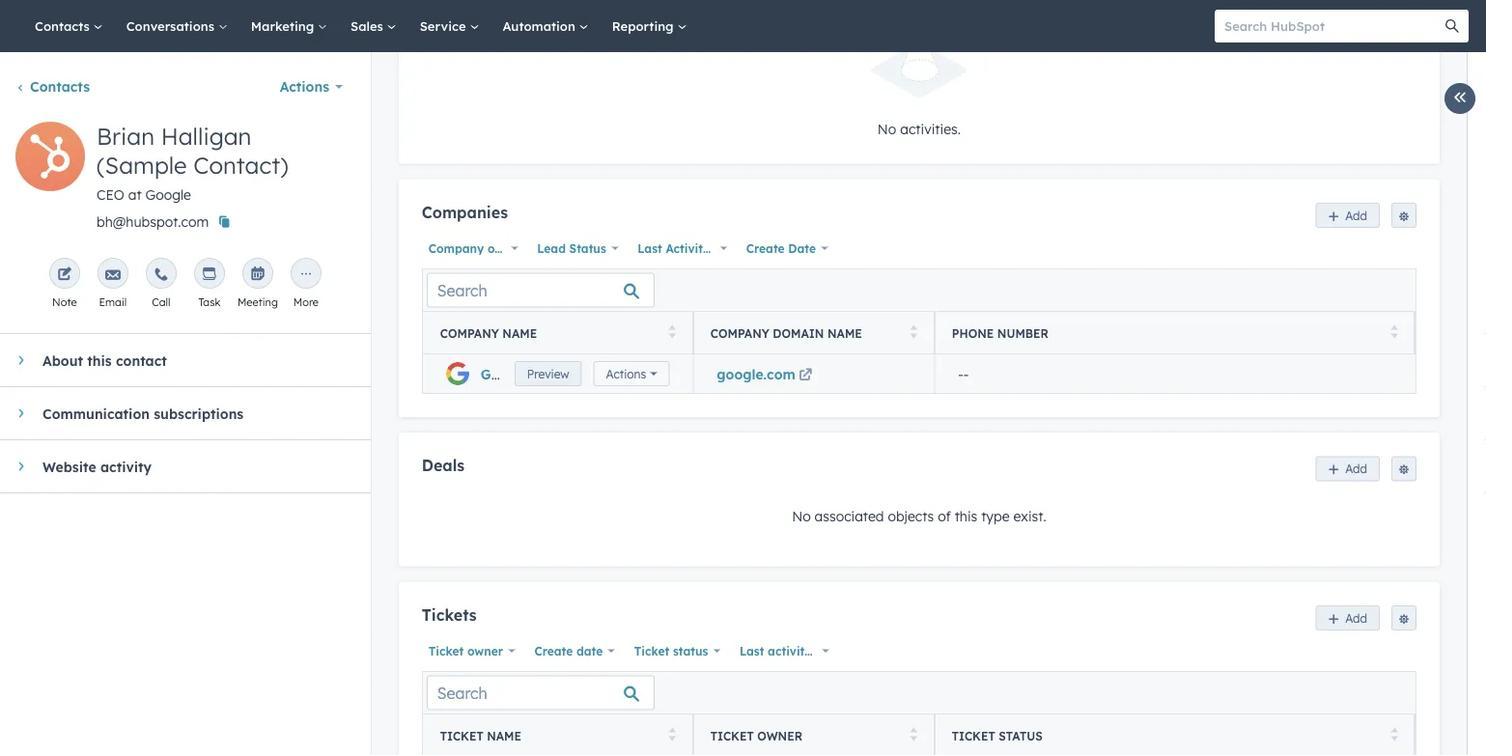 Task type: vqa. For each thing, say whether or not it's contained in the screenshot.
All Open
no



Task type: describe. For each thing, give the bounding box(es) containing it.
associated
[[815, 508, 884, 524]]

search search field for tickets
[[427, 676, 655, 710]]

actions for actions popup button to the bottom
[[606, 367, 646, 381]]

press to sort. image for company domain name
[[910, 325, 917, 339]]

0 vertical spatial contacts link
[[23, 0, 115, 52]]

ticket owner inside ticket owner popup button
[[429, 644, 503, 658]]

task image
[[202, 268, 217, 283]]

lead status button
[[530, 236, 623, 261]]

press to sort. element for ticket name
[[669, 728, 676, 744]]

objects
[[888, 508, 934, 524]]

--
[[958, 365, 969, 382]]

contact)
[[193, 151, 288, 180]]

lead
[[537, 241, 566, 256]]

no activities. alert
[[422, 10, 1417, 141]]

status
[[569, 241, 606, 256]]

add button for companies
[[1316, 203, 1380, 228]]

add button for deals
[[1316, 456, 1380, 481]]

caret image for communication subscriptions
[[19, 408, 24, 419]]

company for company owner
[[429, 241, 484, 256]]

communication subscriptions
[[42, 405, 244, 422]]

ticket for ticket name press to sort. image
[[440, 729, 483, 743]]

1 horizontal spatial this
[[955, 508, 978, 524]]

press to sort. image for ticket owner
[[910, 728, 917, 741]]

0 vertical spatial contacts
[[35, 18, 93, 34]]

no for no activities.
[[878, 120, 897, 137]]

last for last activity date
[[740, 644, 764, 658]]

call image
[[153, 268, 169, 283]]

task
[[198, 296, 221, 309]]

companies
[[422, 202, 508, 222]]

last for last activity date
[[638, 241, 662, 256]]

press to sort. element for ticket owner
[[910, 728, 917, 744]]

2 - from the left
[[964, 365, 969, 382]]

activity
[[666, 241, 710, 256]]

tickets
[[422, 605, 477, 624]]

company name
[[440, 326, 537, 341]]

create for create date
[[746, 241, 785, 256]]

brian halligan (sample contact) ceo at google
[[97, 122, 288, 203]]

create date button
[[528, 639, 620, 664]]

google inside brian halligan (sample contact) ceo at google
[[145, 186, 191, 203]]

company domain name
[[711, 326, 862, 341]]

1 - from the left
[[958, 365, 964, 382]]

note image
[[57, 268, 72, 283]]

ticket status inside popup button
[[634, 644, 708, 658]]

search button
[[1436, 10, 1469, 42]]

halligan
[[161, 122, 252, 151]]

automation
[[503, 18, 579, 34]]

type
[[981, 508, 1010, 524]]

reporting
[[612, 18, 677, 34]]

1 vertical spatial contacts link
[[15, 78, 90, 95]]

meeting image
[[250, 268, 265, 283]]

add for tickets
[[1345, 611, 1367, 625]]

ticket for press to sort. icon associated with ticket status
[[952, 729, 995, 743]]

lead status
[[537, 241, 606, 256]]

email
[[99, 296, 127, 309]]

1 vertical spatial status
[[999, 729, 1043, 743]]

contact
[[116, 352, 167, 369]]

1 date from the left
[[576, 644, 603, 658]]

ceo
[[97, 186, 124, 203]]

caret image for website activity
[[19, 461, 24, 472]]

no associated objects of this type exist.
[[792, 508, 1046, 524]]

website
[[42, 458, 96, 475]]

conversations link
[[115, 0, 239, 52]]

email image
[[105, 268, 121, 283]]

at
[[128, 186, 142, 203]]

last activity date
[[638, 241, 741, 256]]

number
[[997, 326, 1049, 341]]

exist.
[[1014, 508, 1046, 524]]

1 vertical spatial google
[[481, 365, 529, 382]]

add button for tickets
[[1316, 605, 1380, 630]]

add for companies
[[1345, 208, 1367, 222]]

communication
[[42, 405, 150, 422]]

press to sort. image for ticket name
[[669, 728, 676, 741]]

last activity date button
[[733, 639, 842, 664]]

2 date from the left
[[815, 644, 842, 658]]



Task type: locate. For each thing, give the bounding box(es) containing it.
date
[[714, 241, 741, 256], [788, 241, 816, 256]]

2 add button from the top
[[1316, 456, 1380, 481]]

owner inside company owner popup button
[[488, 241, 523, 256]]

1 horizontal spatial ticket status
[[952, 729, 1043, 743]]

ticket owner down tickets
[[429, 644, 503, 658]]

caret image
[[19, 408, 24, 419], [19, 461, 24, 472]]

company for company name
[[440, 326, 499, 341]]

press to sort. image
[[910, 325, 917, 339], [1391, 325, 1398, 339], [669, 728, 676, 741], [910, 728, 917, 741]]

1 vertical spatial this
[[955, 508, 978, 524]]

actions right "preview"
[[606, 367, 646, 381]]

ticket owner down last activity date popup button
[[711, 729, 803, 743]]

0 vertical spatial actions button
[[267, 68, 355, 106]]

phone
[[952, 326, 994, 341]]

activities.
[[900, 120, 961, 137]]

Search HubSpot search field
[[1215, 10, 1451, 42]]

name for company name
[[503, 326, 537, 341]]

0 vertical spatial status
[[673, 644, 708, 658]]

0 vertical spatial search search field
[[427, 273, 655, 308]]

0 horizontal spatial press to sort. image
[[669, 325, 676, 339]]

ticket for ticket owner's press to sort. image
[[711, 729, 754, 743]]

date up domain
[[788, 241, 816, 256]]

press to sort. element for company domain name
[[910, 325, 917, 342]]

press to sort. image for ticket status
[[1391, 728, 1398, 741]]

1 horizontal spatial date
[[815, 644, 842, 658]]

contacts link
[[23, 0, 115, 52], [15, 78, 90, 95]]

press to sort. image
[[669, 325, 676, 339], [1391, 728, 1398, 741]]

Search search field
[[427, 273, 655, 308], [427, 676, 655, 710]]

1 horizontal spatial google
[[481, 365, 529, 382]]

communication subscriptions button
[[0, 387, 344, 439]]

ticket owner
[[429, 644, 503, 658], [711, 729, 803, 743]]

1 vertical spatial search search field
[[427, 676, 655, 710]]

company up google link
[[440, 326, 499, 341]]

1 vertical spatial last
[[740, 644, 764, 658]]

search search field down lead on the top left of page
[[427, 273, 655, 308]]

sales
[[351, 18, 387, 34]]

actions down marketing link at top
[[280, 78, 329, 95]]

search search field down 'create date'
[[427, 676, 655, 710]]

caret image
[[19, 354, 24, 366]]

2 vertical spatial add button
[[1316, 605, 1380, 630]]

0 vertical spatial activity
[[100, 458, 152, 475]]

this right the about
[[87, 352, 112, 369]]

owner for tickets
[[467, 644, 503, 658]]

1 horizontal spatial last
[[740, 644, 764, 658]]

actions button down marketing link at top
[[267, 68, 355, 106]]

no activities.
[[878, 120, 961, 137]]

1 horizontal spatial actions button
[[594, 361, 669, 386]]

ticket status
[[634, 644, 708, 658], [952, 729, 1043, 743]]

meeting
[[237, 296, 278, 309]]

this right 'of'
[[955, 508, 978, 524]]

service link
[[408, 0, 491, 52]]

date inside create date popup button
[[788, 241, 816, 256]]

1 horizontal spatial date
[[788, 241, 816, 256]]

domain
[[773, 326, 824, 341]]

1 horizontal spatial actions
[[606, 367, 646, 381]]

name for ticket name
[[487, 729, 522, 743]]

ticket name
[[440, 729, 522, 743]]

1 vertical spatial owner
[[467, 644, 503, 658]]

0 vertical spatial name
[[503, 326, 537, 341]]

subscriptions
[[154, 405, 244, 422]]

sales link
[[339, 0, 408, 52]]

1 vertical spatial contacts
[[30, 78, 90, 95]]

conversations
[[126, 18, 218, 34]]

1 horizontal spatial no
[[878, 120, 897, 137]]

1 horizontal spatial ticket owner
[[711, 729, 803, 743]]

contacts
[[35, 18, 93, 34], [30, 78, 90, 95]]

about this contact
[[42, 352, 167, 369]]

actions button right "preview"
[[594, 361, 669, 386]]

date right "activity"
[[714, 241, 741, 256]]

0 horizontal spatial ticket status
[[634, 644, 708, 658]]

company owner
[[429, 241, 523, 256]]

create date button
[[740, 236, 833, 261]]

1 horizontal spatial status
[[999, 729, 1043, 743]]

activity
[[100, 458, 152, 475], [768, 644, 812, 658]]

company down companies
[[429, 241, 484, 256]]

1 horizontal spatial press to sort. image
[[1391, 728, 1398, 741]]

last
[[638, 241, 662, 256], [740, 644, 764, 658]]

owner left lead on the top left of page
[[488, 241, 523, 256]]

0 vertical spatial ticket owner
[[429, 644, 503, 658]]

date
[[576, 644, 603, 658], [815, 644, 842, 658]]

google link
[[481, 365, 529, 382]]

0 vertical spatial actions
[[280, 78, 329, 95]]

actions
[[280, 78, 329, 95], [606, 367, 646, 381]]

1 vertical spatial caret image
[[19, 461, 24, 472]]

press to sort. image for phone number
[[1391, 325, 1398, 339]]

0 vertical spatial press to sort. image
[[669, 325, 676, 339]]

add
[[1345, 208, 1367, 222], [1345, 462, 1367, 476], [1345, 611, 1367, 625]]

1 vertical spatial add button
[[1316, 456, 1380, 481]]

0 horizontal spatial actions button
[[267, 68, 355, 106]]

company owner button
[[422, 236, 523, 261]]

press to sort. element
[[669, 325, 676, 342], [910, 325, 917, 342], [1391, 325, 1398, 342], [669, 728, 676, 744], [910, 728, 917, 744], [1391, 728, 1398, 744]]

0 vertical spatial last
[[638, 241, 662, 256]]

owner down tickets
[[467, 644, 503, 658]]

1 vertical spatial name
[[487, 729, 522, 743]]

create right ticket owner popup button
[[534, 644, 573, 658]]

google.com link
[[717, 365, 816, 382]]

actions button
[[267, 68, 355, 106], [594, 361, 669, 386]]

ticket status button
[[627, 639, 725, 664]]

caret image down caret icon
[[19, 408, 24, 419]]

create date
[[534, 644, 603, 658]]

name down ticket owner popup button
[[487, 729, 522, 743]]

ticket owner button
[[422, 639, 520, 664]]

1 vertical spatial ticket owner
[[711, 729, 803, 743]]

company up the google.com
[[711, 326, 770, 341]]

status
[[673, 644, 708, 658], [999, 729, 1043, 743]]

more image
[[298, 268, 314, 283]]

1 horizontal spatial activity
[[768, 644, 812, 658]]

bh@hubspot.com
[[97, 213, 209, 230]]

1 vertical spatial no
[[792, 508, 811, 524]]

name
[[828, 326, 862, 341]]

last activity date
[[740, 644, 842, 658]]

create for create date
[[534, 644, 573, 658]]

no
[[878, 120, 897, 137], [792, 508, 811, 524]]

0 vertical spatial no
[[878, 120, 897, 137]]

brian
[[97, 122, 154, 151]]

0 horizontal spatial ticket owner
[[429, 644, 503, 658]]

0 vertical spatial create
[[746, 241, 785, 256]]

(sample
[[97, 151, 187, 180]]

2 date from the left
[[788, 241, 816, 256]]

0 vertical spatial caret image
[[19, 408, 24, 419]]

0 horizontal spatial this
[[87, 352, 112, 369]]

google.com
[[717, 365, 796, 382]]

about
[[42, 352, 83, 369]]

0 horizontal spatial actions
[[280, 78, 329, 95]]

activity for last
[[768, 644, 812, 658]]

more
[[293, 296, 319, 309]]

caret image inside website activity dropdown button
[[19, 461, 24, 472]]

of
[[938, 508, 951, 524]]

website activity
[[42, 458, 152, 475]]

2 vertical spatial add
[[1345, 611, 1367, 625]]

no left activities. at the right top of page
[[878, 120, 897, 137]]

ticket
[[429, 644, 464, 658], [634, 644, 669, 658], [440, 729, 483, 743], [711, 729, 754, 743], [952, 729, 995, 743]]

0 horizontal spatial no
[[792, 508, 811, 524]]

1 search search field from the top
[[427, 273, 655, 308]]

3 add button from the top
[[1316, 605, 1380, 630]]

search search field for companies
[[427, 273, 655, 308]]

activity for website
[[100, 458, 152, 475]]

service
[[420, 18, 470, 34]]

reporting link
[[600, 0, 699, 52]]

date inside last activity date popup button
[[714, 241, 741, 256]]

1 date from the left
[[714, 241, 741, 256]]

no inside alert
[[878, 120, 897, 137]]

activity inside popup button
[[768, 644, 812, 658]]

0 horizontal spatial google
[[145, 186, 191, 203]]

activity inside dropdown button
[[100, 458, 152, 475]]

caret image inside communication subscriptions "dropdown button"
[[19, 408, 24, 419]]

preview button
[[515, 361, 582, 386]]

0 vertical spatial ticket status
[[634, 644, 708, 658]]

1 vertical spatial press to sort. image
[[1391, 728, 1398, 741]]

1 caret image from the top
[[19, 408, 24, 419]]

create right last activity date
[[746, 241, 785, 256]]

owner down last activity date popup button
[[757, 729, 803, 743]]

edit button
[[15, 122, 85, 198]]

2 caret image from the top
[[19, 461, 24, 472]]

preview
[[527, 367, 569, 381]]

0 vertical spatial add button
[[1316, 203, 1380, 228]]

google
[[145, 186, 191, 203], [481, 365, 529, 382]]

0 horizontal spatial activity
[[100, 458, 152, 475]]

caret image left website at bottom
[[19, 461, 24, 472]]

company for company domain name
[[711, 326, 770, 341]]

0 horizontal spatial date
[[576, 644, 603, 658]]

status inside popup button
[[673, 644, 708, 658]]

press to sort. image for company name
[[669, 325, 676, 339]]

last activity date button
[[631, 236, 741, 261]]

1 vertical spatial create
[[534, 644, 573, 658]]

1 vertical spatial add
[[1345, 462, 1367, 476]]

website activity button
[[0, 440, 351, 493]]

owner for companies
[[488, 241, 523, 256]]

actions for the top actions popup button
[[280, 78, 329, 95]]

owner
[[488, 241, 523, 256], [467, 644, 503, 658], [757, 729, 803, 743]]

1 vertical spatial actions button
[[594, 361, 669, 386]]

2 search search field from the top
[[427, 676, 655, 710]]

1 vertical spatial actions
[[606, 367, 646, 381]]

google up bh@hubspot.com
[[145, 186, 191, 203]]

0 horizontal spatial last
[[638, 241, 662, 256]]

name up google link
[[503, 326, 537, 341]]

note
[[52, 296, 77, 309]]

1 vertical spatial activity
[[768, 644, 812, 658]]

automation link
[[491, 0, 600, 52]]

company
[[429, 241, 484, 256], [440, 326, 499, 341], [711, 326, 770, 341]]

deals
[[422, 456, 465, 475]]

add for deals
[[1345, 462, 1367, 476]]

0 horizontal spatial status
[[673, 644, 708, 658]]

press to sort. element for phone number
[[1391, 325, 1398, 342]]

0 vertical spatial google
[[145, 186, 191, 203]]

0 vertical spatial add
[[1345, 208, 1367, 222]]

1 add button from the top
[[1316, 203, 1380, 228]]

1 add from the top
[[1345, 208, 1367, 222]]

3 add from the top
[[1345, 611, 1367, 625]]

add button
[[1316, 203, 1380, 228], [1316, 456, 1380, 481], [1316, 605, 1380, 630]]

press to sort. element for ticket status
[[1391, 728, 1398, 744]]

2 add from the top
[[1345, 462, 1367, 476]]

1 vertical spatial ticket status
[[952, 729, 1043, 743]]

0 horizontal spatial date
[[714, 241, 741, 256]]

search image
[[1446, 19, 1459, 33]]

call
[[152, 296, 170, 309]]

press to sort. element for company name
[[669, 325, 676, 342]]

google down company name on the left top of page
[[481, 365, 529, 382]]

last right the ticket status popup button
[[740, 644, 764, 658]]

marketing
[[251, 18, 318, 34]]

phone number
[[952, 326, 1049, 341]]

link opens in a new window image
[[799, 369, 812, 382], [799, 369, 812, 382]]

no for no associated objects of this type exist.
[[792, 508, 811, 524]]

0 horizontal spatial create
[[534, 644, 573, 658]]

name
[[503, 326, 537, 341], [487, 729, 522, 743]]

last left "activity"
[[638, 241, 662, 256]]

create date
[[746, 241, 816, 256]]

about this contact button
[[0, 334, 351, 386]]

no left the associated
[[792, 508, 811, 524]]

-
[[958, 365, 964, 382], [964, 365, 969, 382]]

0 vertical spatial this
[[87, 352, 112, 369]]

0 vertical spatial owner
[[488, 241, 523, 256]]

2 vertical spatial owner
[[757, 729, 803, 743]]

owner inside ticket owner popup button
[[467, 644, 503, 658]]

1 horizontal spatial create
[[746, 241, 785, 256]]

this inside dropdown button
[[87, 352, 112, 369]]

create
[[746, 241, 785, 256], [534, 644, 573, 658]]

marketing link
[[239, 0, 339, 52]]

company inside popup button
[[429, 241, 484, 256]]



